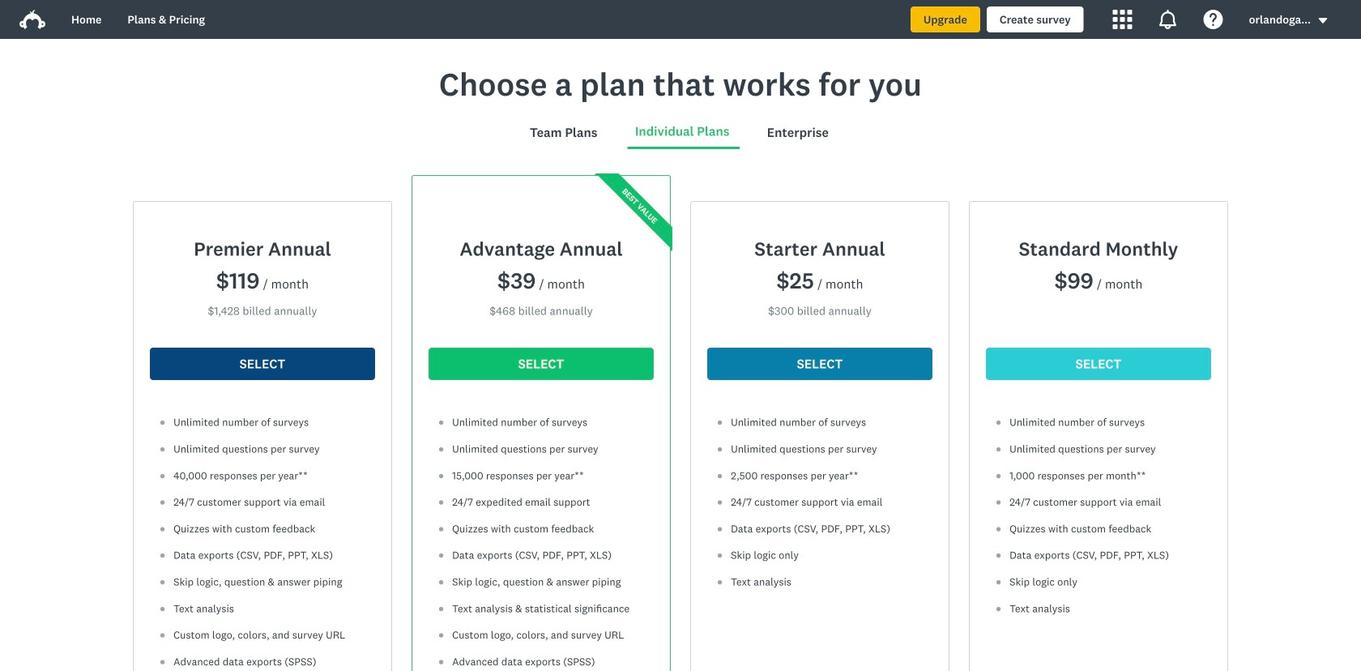 Task type: describe. For each thing, give the bounding box(es) containing it.
help icon image
[[1204, 10, 1224, 29]]

2 brand logo image from the top
[[19, 10, 45, 29]]



Task type: locate. For each thing, give the bounding box(es) containing it.
products icon image
[[1113, 10, 1133, 29], [1113, 10, 1133, 29]]

notification center icon image
[[1159, 10, 1178, 29]]

dropdown arrow icon image
[[1318, 15, 1329, 26], [1319, 18, 1328, 23]]

1 brand logo image from the top
[[19, 6, 45, 32]]

brand logo image
[[19, 6, 45, 32], [19, 10, 45, 29]]



Task type: vqa. For each thing, say whether or not it's contained in the screenshot.
dropdown arrow icon
yes



